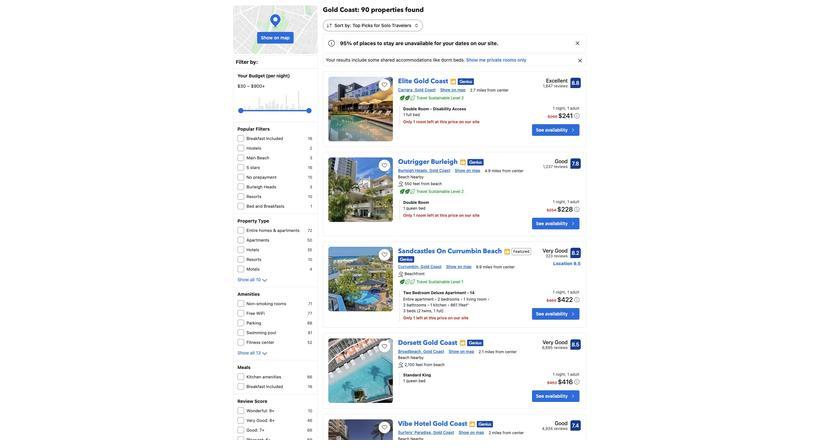 Task type: describe. For each thing, give the bounding box(es) containing it.
gold down outrigger burleigh
[[430, 168, 439, 173]]

323
[[546, 254, 553, 259]]

feet for outrigger
[[413, 182, 420, 187]]

1 included from the top
[[266, 136, 283, 141]]

access
[[453, 107, 467, 111]]

95% of places to stay are unavailable for your dates on our site.
[[340, 40, 499, 46]]

main
[[247, 155, 256, 161]]

see for sandcastles on currumbin beach
[[537, 312, 545, 317]]

8.8
[[572, 80, 580, 86]]

beach inside 2.1 miles from center beach nearby
[[399, 356, 410, 361]]

$900+
[[251, 83, 265, 89]]

gold up beachfront
[[421, 265, 430, 270]]

location
[[554, 261, 573, 267]]

14
[[470, 291, 475, 296]]

show all 10
[[238, 277, 261, 283]]

wonderful: 9+
[[247, 409, 275, 414]]

prepayment
[[253, 175, 277, 180]]

breakfasts
[[264, 204, 285, 209]]

like
[[433, 57, 440, 63]]

1,847
[[544, 84, 553, 89]]

beds.
[[454, 57, 466, 63]]

by: for sort
[[345, 23, 352, 28]]

elite gold coast image
[[329, 77, 393, 142]]

, for sandcastles on currumbin beach
[[566, 290, 567, 295]]

1 horizontal spatial rooms
[[503, 57, 517, 63]]

heads,
[[415, 168, 429, 173]]

map for broadbeach, gold coast
[[466, 350, 475, 354]]

bed and breakfasts
[[247, 204, 285, 209]]

see for outrigger burleigh
[[537, 221, 545, 227]]

beach inside sandcastles on currumbin beach link
[[483, 247, 502, 256]]

map for carrara, gold coast
[[458, 88, 466, 92]]

2 included from the top
[[266, 385, 283, 390]]

show on map for burleigh heads, gold coast
[[455, 168, 481, 173]]

apartments
[[278, 228, 300, 233]]

room inside double room 1 queen bed only 1 room left at this price on our site
[[417, 213, 427, 218]]

living
[[467, 297, 477, 302]]

reviews for elite gold coast
[[555, 84, 568, 89]]

carrara, gold coast
[[399, 88, 436, 92]]

review score
[[238, 399, 268, 405]]

good: 7+
[[247, 428, 265, 433]]

2.7 miles from center
[[471, 88, 509, 93]]

sort
[[335, 23, 344, 28]]

beds
[[407, 309, 416, 314]]

this inside two bedroom deluxe apartment - 14 entire apartment • 2 bedrooms • 1 living room • 2 bathrooms • 1 kitchen • 861.1feet² 3 beds (2 twins, 1 full) only 1 left at this price on our site
[[429, 316, 437, 321]]

outrigger burleigh link
[[399, 155, 458, 166]]

gold down 'vibe hotel gold coast'
[[434, 431, 443, 436]]

main beach
[[247, 155, 269, 161]]

• up twins, in the bottom of the page
[[428, 303, 430, 308]]

show inside dropdown button
[[238, 351, 249, 356]]

5
[[247, 165, 249, 170]]

on inside button
[[274, 35, 280, 40]]

show inside "dropdown button"
[[238, 277, 249, 283]]

only inside two bedroom deluxe apartment - 14 entire apartment • 2 bedrooms • 1 living room • 2 bathrooms • 1 kitchen • 861.1feet² 3 beds (2 twins, 1 full) only 1 left at this price on our site
[[404, 316, 413, 321]]

and
[[256, 204, 263, 209]]

bed for dorsett
[[419, 379, 426, 384]]

10 down 35
[[308, 258, 313, 262]]

• up 861.1feet²
[[461, 297, 463, 302]]

5 stars
[[247, 165, 260, 170]]

center down 'pool'
[[262, 340, 274, 346]]

$254
[[547, 208, 557, 213]]

on inside double room - disability access 1 full bed only 1 room left at this price on our site
[[460, 120, 464, 124]]

center for 9.9 miles from center
[[504, 265, 515, 270]]

beach right main at top left
[[257, 155, 269, 161]]

free wifi
[[247, 311, 265, 316]]

only inside double room 1 queen bed only 1 room left at this price on our site
[[404, 213, 413, 218]]

gold down dorsett gold coast
[[424, 350, 433, 354]]

8.2
[[572, 251, 580, 256]]

unavailable
[[405, 40, 434, 46]]

show on map for carrara, gold coast
[[441, 88, 466, 92]]

standard
[[404, 373, 422, 378]]

price inside double room - disability access 1 full bed only 1 room left at this price on our site
[[449, 120, 459, 124]]

gold up 'broadbeach, gold coast'
[[423, 339, 439, 348]]

availability for sandcastles on currumbin beach
[[546, 312, 568, 317]]

travel for outrigger
[[417, 189, 428, 194]]

good inside good 4,934 reviews
[[555, 421, 568, 427]]

1 horizontal spatial for
[[435, 40, 442, 46]]

wonderful:
[[247, 409, 268, 414]]

reviews for vibe hotel gold coast
[[555, 427, 568, 432]]

search results updated. gold coast: 90 properties found. element
[[323, 5, 587, 15]]

861.1feet²
[[451, 303, 469, 308]]

very for 8.2
[[543, 248, 554, 254]]

map inside button
[[281, 35, 290, 40]]

outrigger burleigh
[[399, 158, 458, 166]]

good 1,237 reviews
[[544, 159, 568, 169]]

site inside double room 1 queen bed only 1 room left at this price on our site
[[473, 213, 480, 218]]

center for 2.7 miles from center
[[497, 88, 509, 93]]

good element for vibe hotel gold coast
[[543, 420, 568, 428]]

your
[[443, 40, 454, 46]]

double room - disability access 1 full bed only 1 room left at this price on our site
[[404, 107, 480, 124]]

3 16 from the top
[[308, 385, 313, 390]]

beachfront
[[405, 272, 425, 277]]

2 vertical spatial very
[[247, 419, 256, 424]]

1 night , 1 adult for dorsett gold coast
[[554, 373, 580, 377]]

2,100 feet from beach
[[405, 363, 445, 368]]

–
[[247, 83, 250, 89]]

at inside double room 1 queen bed only 1 room left at this price on our site
[[435, 213, 439, 218]]

our inside two bedroom deluxe apartment - 14 entire apartment • 2 bedrooms • 1 living room • 2 bathrooms • 1 kitchen • 861.1feet² 3 beds (2 twins, 1 full) only 1 left at this price on our site
[[454, 316, 461, 321]]

0 horizontal spatial rooms
[[274, 302, 287, 307]]

night for elite gold coast
[[556, 106, 566, 111]]

• down bedrooms
[[448, 303, 450, 308]]

88
[[308, 321, 313, 326]]

2.1 miles from center beach nearby
[[399, 350, 517, 361]]

me
[[480, 57, 486, 63]]

66 for good: 7+
[[308, 429, 313, 433]]

77
[[308, 312, 313, 316]]

3 inside two bedroom deluxe apartment - 14 entire apartment • 2 bedrooms • 1 living room • 2 bathrooms • 1 kitchen • 861.1feet² 3 beds (2 twins, 1 full) only 1 left at this price on our site
[[404, 309, 406, 314]]

good element for outrigger burleigh
[[544, 158, 568, 165]]

very good element for 8.5
[[543, 339, 568, 347]]

price inside double room 1 queen bed only 1 room left at this price on our site
[[449, 213, 459, 218]]

on inside two bedroom deluxe apartment - 14 entire apartment • 2 bedrooms • 1 living room • 2 bathrooms • 1 kitchen • 861.1feet² 3 beds (2 twins, 1 full) only 1 left at this price on our site
[[448, 316, 453, 321]]

swimming pool
[[247, 331, 277, 336]]

results
[[337, 57, 351, 63]]

surfers'
[[399, 431, 414, 436]]

2.7
[[471, 88, 476, 93]]

full)
[[437, 309, 444, 314]]

good inside good 1,237 reviews
[[555, 159, 568, 165]]

$268
[[548, 114, 558, 119]]

• down deluxe
[[435, 297, 437, 302]]

1 breakfast included from the top
[[247, 136, 283, 141]]

gold up sort
[[323, 5, 338, 14]]

from for 550
[[422, 182, 430, 187]]

paradise,
[[415, 431, 433, 436]]

see availability link for elite gold coast
[[533, 124, 580, 136]]

good inside very good 323 reviews
[[555, 248, 568, 254]]

sandcastles on currumbin beach
[[399, 247, 502, 256]]

our left site. at the top right of page
[[478, 40, 487, 46]]

all for 13
[[250, 351, 255, 356]]

dates
[[456, 40, 470, 46]]

fitness center
[[247, 340, 274, 346]]

nearby for dorsett
[[411, 356, 424, 361]]

from for 4.9
[[503, 169, 511, 174]]

- inside double room - disability access 1 full bed only 1 room left at this price on our site
[[430, 107, 432, 111]]

miles for 2.1
[[485, 350, 495, 355]]

, for dorsett gold coast
[[566, 373, 567, 377]]

all for 10
[[250, 277, 255, 283]]

1 resorts from the top
[[247, 194, 262, 199]]

left inside double room 1 queen bed only 1 room left at this price on our site
[[428, 213, 434, 218]]

featured
[[514, 249, 530, 254]]

your results include some shared accommodations like dorm beds. show me private rooms only
[[326, 57, 527, 63]]

$228
[[558, 206, 574, 213]]

see availability for dorsett gold coast
[[537, 394, 568, 399]]

night for outrigger burleigh
[[556, 200, 566, 205]]

are
[[396, 40, 404, 46]]

8+
[[270, 419, 275, 424]]

surfers' paradise, gold coast
[[399, 431, 455, 436]]

center for 2 miles from center
[[513, 431, 525, 436]]

burleigh heads, gold coast
[[399, 168, 451, 173]]

adult for outrigger burleigh
[[571, 200, 580, 205]]

show on map for surfers' paradise, gold coast
[[459, 431, 485, 436]]

- inside two bedroom deluxe apartment - 14 entire apartment • 2 bedrooms • 1 living room • 2 bathrooms • 1 kitchen • 861.1feet² 3 beds (2 twins, 1 full) only 1 left at this price on our site
[[468, 291, 469, 296]]

adult for dorsett gold coast
[[571, 373, 580, 377]]

private
[[487, 57, 502, 63]]

standard king 1 queen bed
[[404, 373, 431, 384]]

travel sustainable level 2 for burleigh
[[417, 189, 464, 194]]

10 up 46
[[308, 409, 313, 414]]

coast:
[[340, 5, 360, 14]]

gold up surfers' paradise, gold coast
[[433, 420, 449, 429]]

sandcastles on currumbin beach image
[[329, 247, 393, 312]]

deluxe
[[431, 291, 445, 296]]

gold down elite gold coast
[[415, 88, 424, 92]]

places
[[360, 40, 376, 46]]

your for your results include some shared accommodations like dorm beds. show me private rooms only
[[326, 57, 336, 63]]

this property is part of our preferred partner program. it's committed to providing excellent service and good value. it'll pay us a higher commission if you make a booking. image for vibe hotel gold coast
[[470, 422, 476, 428]]

elite gold coast
[[399, 77, 449, 86]]

72
[[308, 229, 313, 233]]

$469
[[547, 299, 557, 303]]

two bedroom deluxe apartment - 14 link
[[404, 290, 513, 296]]

travel sustainable level 1
[[417, 280, 464, 285]]

see for dorsett gold coast
[[537, 394, 545, 399]]

beach for burleigh
[[431, 182, 442, 187]]

left inside double room - disability access 1 full bed only 1 room left at this price on our site
[[428, 120, 434, 124]]

3 for burleigh heads
[[310, 185, 313, 190]]

0 vertical spatial for
[[374, 23, 380, 28]]

night)
[[277, 73, 290, 79]]

scored 8.2 element
[[571, 248, 581, 259]]

excellent 1,847 reviews
[[544, 78, 568, 89]]

9.5
[[574, 261, 581, 267]]

level for on
[[451, 280, 461, 285]]

map for burleigh heads, gold coast
[[473, 168, 481, 173]]

scored 8.8 element
[[571, 78, 581, 88]]

0 vertical spatial good:
[[257, 419, 269, 424]]

4
[[310, 267, 313, 272]]

kitchen amenities
[[247, 375, 282, 380]]

double for outrigger
[[404, 200, 417, 205]]

stay
[[384, 40, 395, 46]]



Task type: locate. For each thing, give the bounding box(es) containing it.
double for elite
[[404, 107, 417, 111]]

0 horizontal spatial by:
[[250, 59, 258, 65]]

13
[[256, 351, 261, 356]]

very good element up location at bottom right
[[543, 247, 568, 255]]

room inside double room - disability access 1 full bed only 1 room left at this price on our site
[[418, 107, 429, 111]]

night for dorsett gold coast
[[556, 373, 566, 377]]

bedroom
[[413, 291, 430, 296]]

0 horizontal spatial entire
[[247, 228, 258, 233]]

by:
[[345, 23, 352, 28], [250, 59, 258, 65]]

double inside double room - disability access 1 full bed only 1 room left at this price on our site
[[404, 107, 417, 111]]

breakfast included down filters
[[247, 136, 283, 141]]

queen inside standard king 1 queen bed
[[407, 379, 418, 384]]

nearby inside 2.1 miles from center beach nearby
[[411, 356, 424, 361]]

2 vertical spatial sustainable
[[429, 280, 450, 285]]

room down 550 feet from beach
[[417, 213, 427, 218]]

center inside 2.1 miles from center beach nearby
[[506, 350, 517, 355]]

3 only from the top
[[404, 316, 413, 321]]

hostels
[[247, 146, 262, 151]]

at down double room link
[[435, 213, 439, 218]]

all left the 13
[[250, 351, 255, 356]]

0 vertical spatial queen
[[407, 206, 418, 211]]

66
[[308, 375, 313, 380], [308, 429, 313, 433]]

from for 2
[[503, 431, 512, 436]]

4 , from the top
[[566, 373, 567, 377]]

show inside button
[[261, 35, 273, 40]]

1 vertical spatial resorts
[[247, 257, 262, 262]]

dorsett gold coast image
[[329, 339, 393, 404]]

1 vertical spatial level
[[451, 189, 461, 194]]

2 good from the top
[[555, 248, 568, 254]]

1 only from the top
[[404, 120, 413, 124]]

level for burleigh
[[451, 189, 461, 194]]

show all 13
[[238, 351, 261, 356]]

4 adult from the top
[[571, 373, 580, 377]]

1 availability from the top
[[546, 127, 568, 133]]

burleigh down no
[[247, 185, 263, 190]]

see availability link for outrigger burleigh
[[533, 218, 580, 230]]

0 vertical spatial -
[[430, 107, 432, 111]]

bed
[[413, 112, 420, 117], [419, 206, 426, 211], [419, 379, 426, 384]]

center left '4,934'
[[513, 431, 525, 436]]

2 adult from the top
[[571, 200, 580, 205]]

this inside double room - disability access 1 full bed only 1 room left at this price on our site
[[440, 120, 448, 124]]

1 vertical spatial rooms
[[274, 302, 287, 307]]

1 vertical spatial only
[[404, 213, 413, 218]]

0 vertical spatial resorts
[[247, 194, 262, 199]]

1 vertical spatial 3
[[310, 185, 313, 190]]

1 good from the top
[[555, 159, 568, 165]]

4 see from the top
[[537, 394, 545, 399]]

2 vertical spatial left
[[417, 316, 423, 321]]

1 vertical spatial site
[[473, 213, 480, 218]]

see availability down "$463"
[[537, 394, 568, 399]]

adult
[[571, 106, 580, 111], [571, 200, 580, 205], [571, 290, 580, 295], [571, 373, 580, 377]]

- left 14
[[468, 291, 469, 296]]

this down disability
[[440, 120, 448, 124]]

location 9.5
[[554, 261, 581, 267]]

1 vertical spatial by:
[[250, 59, 258, 65]]

1 vertical spatial queen
[[407, 379, 418, 384]]

adult for elite gold coast
[[571, 106, 580, 111]]

0 vertical spatial breakfast
[[247, 136, 265, 141]]

miles for 4.9
[[492, 169, 502, 174]]

availability down $254
[[546, 221, 568, 227]]

miles inside 2.1 miles from center beach nearby
[[485, 350, 495, 355]]

1 breakfast from the top
[[247, 136, 265, 141]]

genius discounts available at this property. image
[[458, 78, 475, 85], [458, 78, 475, 85], [468, 159, 484, 166], [468, 159, 484, 166], [399, 257, 415, 263], [399, 257, 415, 263], [468, 340, 484, 347], [468, 340, 484, 347], [477, 422, 494, 428], [477, 422, 494, 428]]

beach down broadbeach, on the bottom
[[399, 356, 410, 361]]

center for 4.9 miles from center beach nearby
[[512, 169, 524, 174]]

adult up $241
[[571, 106, 580, 111]]

gold
[[323, 5, 338, 14], [414, 77, 429, 86], [415, 88, 424, 92], [430, 168, 439, 173], [421, 265, 430, 270], [423, 339, 439, 348], [424, 350, 433, 354], [433, 420, 449, 429], [434, 431, 443, 436]]

2 66 from the top
[[308, 429, 313, 433]]

very good element for 8.2
[[543, 247, 568, 255]]

queen down 550
[[407, 206, 418, 211]]

1 1 night , 1 adult from the top
[[554, 106, 580, 111]]

outrigger
[[399, 158, 430, 166]]

nearby for outrigger
[[411, 175, 424, 180]]

1 night , 1 adult up $422
[[554, 290, 580, 295]]

level for gold
[[451, 96, 461, 100]]

entire
[[247, 228, 258, 233], [404, 297, 414, 302]]

burleigh for burleigh heads
[[247, 185, 263, 190]]

1 travel from the top
[[417, 96, 428, 100]]

1 adult from the top
[[571, 106, 580, 111]]

1 vertical spatial travel sustainable level 2
[[417, 189, 464, 194]]

4 reviews from the top
[[555, 346, 568, 351]]

good:
[[257, 419, 269, 424], [247, 428, 259, 433]]

nearby inside 4.9 miles from center beach nearby
[[411, 175, 424, 180]]

1 vertical spatial your
[[238, 73, 248, 79]]

your left results
[[326, 57, 336, 63]]

feet for dorsett
[[416, 363, 423, 368]]

2 travel from the top
[[417, 189, 428, 194]]

1 vertical spatial price
[[449, 213, 459, 218]]

1 vertical spatial good element
[[543, 420, 568, 428]]

see availability down $268
[[537, 127, 568, 133]]

left inside two bedroom deluxe apartment - 14 entire apartment • 2 bedrooms • 1 living room • 2 bathrooms • 1 kitchen • 861.1feet² 3 beds (2 twins, 1 full) only 1 left at this price on our site
[[417, 316, 423, 321]]

, up the $228
[[566, 200, 567, 205]]

smoking
[[257, 302, 273, 307]]

good right 1,237
[[555, 159, 568, 165]]

1 vertical spatial left
[[428, 213, 434, 218]]

dorsett gold coast link
[[399, 336, 458, 348]]

4 1 night , 1 adult from the top
[[554, 373, 580, 377]]

beach inside 4.9 miles from center beach nearby
[[399, 175, 410, 180]]

non-smoking rooms
[[247, 302, 287, 307]]

feet right 550
[[413, 182, 420, 187]]

(2
[[417, 309, 421, 314]]

2 miles from center
[[489, 431, 525, 436]]

beach up 9.9 miles from center
[[483, 247, 502, 256]]

good element
[[544, 158, 568, 165], [543, 420, 568, 428]]

1 nearby from the top
[[411, 175, 424, 180]]

travel sustainable level 2 for gold
[[417, 96, 464, 100]]

550 feet from beach
[[405, 182, 442, 187]]

2 16 from the top
[[308, 165, 313, 170]]

4.9 miles from center beach nearby
[[399, 169, 524, 180]]

double room link
[[404, 200, 513, 206]]

3 up 15 on the top of the page
[[310, 156, 313, 161]]

only down full
[[404, 120, 413, 124]]

0 vertical spatial 66
[[308, 375, 313, 380]]

center right 2.7
[[497, 88, 509, 93]]

stars
[[250, 165, 260, 170]]

2 horizontal spatial burleigh
[[431, 158, 458, 166]]

center for 2.1 miles from center beach nearby
[[506, 350, 517, 355]]

dorm
[[442, 57, 453, 63]]

at inside double room - disability access 1 full bed only 1 room left at this price on our site
[[435, 120, 439, 124]]

(per
[[266, 73, 276, 79]]

1 vertical spatial bed
[[419, 206, 426, 211]]

bed inside standard king 1 queen bed
[[419, 379, 426, 384]]

0 vertical spatial breakfast included
[[247, 136, 283, 141]]

1 vertical spatial -
[[468, 291, 469, 296]]

2 1 night , 1 adult from the top
[[554, 200, 580, 205]]

1 vertical spatial for
[[435, 40, 442, 46]]

beach down burleigh heads, gold coast
[[431, 182, 442, 187]]

all
[[250, 277, 255, 283], [250, 351, 255, 356]]

1 vertical spatial double
[[404, 200, 417, 205]]

66 for kitchen amenities
[[308, 375, 313, 380]]

type
[[258, 218, 269, 224]]

only
[[518, 57, 527, 63]]

heads
[[264, 185, 277, 190]]

71
[[309, 302, 313, 307]]

1 vertical spatial beach
[[434, 363, 445, 368]]

free
[[247, 311, 255, 316]]

4.9
[[485, 169, 491, 174]]

reviews right 1,847
[[555, 84, 568, 89]]

map for surfers' paradise, gold coast
[[476, 431, 485, 436]]

10 down motels
[[256, 277, 261, 283]]

nearby
[[411, 175, 424, 180], [411, 356, 424, 361]]

at down twins, in the bottom of the page
[[424, 316, 428, 321]]

3 , from the top
[[566, 290, 567, 295]]

2 vertical spatial room
[[478, 297, 487, 302]]

queen inside double room 1 queen bed only 1 room left at this price on our site
[[407, 206, 418, 211]]

rooms left only
[[503, 57, 517, 63]]

entire inside two bedroom deluxe apartment - 14 entire apartment • 2 bedrooms • 1 living room • 2 bathrooms • 1 kitchen • 861.1feet² 3 beds (2 twins, 1 full) only 1 left at this price on our site
[[404, 297, 414, 302]]

this property is part of our preferred partner program. it's committed to providing excellent service and good value. it'll pay us a higher commission if you make a booking. image for outrigger burleigh
[[460, 159, 467, 166]]

15
[[308, 175, 313, 180]]

room down 550 feet from beach
[[418, 200, 429, 205]]

3 night from the top
[[556, 290, 566, 295]]

, up $416
[[566, 373, 567, 377]]

1 vertical spatial breakfast included
[[247, 385, 283, 390]]

entire down 'two'
[[404, 297, 414, 302]]

1 travel sustainable level 2 from the top
[[417, 96, 464, 100]]

your for your budget (per night)
[[238, 73, 248, 79]]

site inside double room - disability access 1 full bed only 1 room left at this price on our site
[[473, 120, 480, 124]]

1 all from the top
[[250, 277, 255, 283]]

price down double room link
[[449, 213, 459, 218]]

reviews inside excellent 1,847 reviews
[[555, 84, 568, 89]]

very good 323 reviews
[[543, 248, 568, 259]]

1 room from the top
[[418, 107, 429, 111]]

on inside double room 1 queen bed only 1 room left at this price on our site
[[460, 213, 464, 218]]

sustainable up disability
[[429, 96, 450, 100]]

90
[[361, 5, 370, 14]]

bed down king
[[419, 379, 426, 384]]

at
[[435, 120, 439, 124], [435, 213, 439, 218], [424, 316, 428, 321]]

group
[[241, 106, 309, 116]]

map
[[281, 35, 290, 40], [458, 88, 466, 92], [473, 168, 481, 173], [464, 265, 472, 270], [466, 350, 475, 354], [476, 431, 485, 436]]

see availability for elite gold coast
[[537, 127, 568, 133]]

$463
[[548, 381, 558, 386]]

very good element
[[543, 247, 568, 255], [543, 339, 568, 347]]

room for burleigh
[[418, 200, 429, 205]]

0 vertical spatial good element
[[544, 158, 568, 165]]

availability for elite gold coast
[[546, 127, 568, 133]]

0 vertical spatial nearby
[[411, 175, 424, 180]]

1 reviews from the top
[[555, 84, 568, 89]]

sustainable for burleigh
[[429, 189, 450, 194]]

bed inside double room 1 queen bed only 1 room left at this price on our site
[[419, 206, 426, 211]]

this down twins, in the bottom of the page
[[429, 316, 437, 321]]

3 see availability from the top
[[537, 312, 568, 317]]

4 night from the top
[[556, 373, 566, 377]]

1 vertical spatial room
[[418, 200, 429, 205]]

see availability for outrigger burleigh
[[537, 221, 568, 227]]

1 vertical spatial travel
[[417, 189, 428, 194]]

resorts up motels
[[247, 257, 262, 262]]

night up $241
[[556, 106, 566, 111]]

0 vertical spatial price
[[449, 120, 459, 124]]

4 see availability link from the top
[[533, 391, 580, 403]]

site
[[473, 120, 480, 124], [473, 213, 480, 218], [462, 316, 469, 321]]

0 vertical spatial included
[[266, 136, 283, 141]]

map for currumbin, gold coast
[[464, 265, 472, 270]]

2 vertical spatial travel
[[417, 280, 428, 285]]

all inside "dropdown button"
[[250, 277, 255, 283]]

2 all from the top
[[250, 351, 255, 356]]

1 queen from the top
[[407, 206, 418, 211]]

0 vertical spatial sustainable
[[429, 96, 450, 100]]

bed for outrigger
[[419, 206, 426, 211]]

1 vertical spatial 66
[[308, 429, 313, 433]]

0 vertical spatial 3
[[310, 156, 313, 161]]

scored 7.4 element
[[571, 421, 581, 431]]

reviews right 1,237
[[555, 165, 568, 169]]

included
[[266, 136, 283, 141], [266, 385, 283, 390]]

reviews inside very good 6,895 reviews
[[555, 346, 568, 351]]

5 reviews from the top
[[555, 427, 568, 432]]

sort by: top picks for solo travelers
[[335, 23, 412, 28]]

1 vertical spatial entire
[[404, 297, 414, 302]]

2 breakfast included from the top
[[247, 385, 283, 390]]

show all 10 button
[[238, 277, 269, 285]]

- left disability
[[430, 107, 432, 111]]

0 horizontal spatial burleigh
[[247, 185, 263, 190]]

0 vertical spatial this
[[440, 120, 448, 124]]

two
[[404, 291, 412, 296]]

1 vertical spatial good:
[[247, 428, 259, 433]]

2 see availability link from the top
[[533, 218, 580, 230]]

show on map for currumbin, gold coast
[[447, 265, 472, 270]]

, for elite gold coast
[[566, 106, 567, 111]]

homes
[[259, 228, 272, 233]]

queen for dorsett
[[407, 379, 418, 384]]

top
[[353, 23, 361, 28]]

0 vertical spatial beach
[[431, 182, 442, 187]]

2 reviews from the top
[[555, 165, 568, 169]]

reviews right 6,895
[[555, 346, 568, 351]]

scored 8.5 element
[[571, 340, 581, 350]]

see availability for sandcastles on currumbin beach
[[537, 312, 568, 317]]

night up $416
[[556, 373, 566, 377]]

only inside double room - disability access 1 full bed only 1 room left at this price on our site
[[404, 120, 413, 124]]

2 only from the top
[[404, 213, 413, 218]]

3 see from the top
[[537, 312, 545, 317]]

entire down property type
[[247, 228, 258, 233]]

bathrooms
[[407, 303, 427, 308]]

very inside very good 323 reviews
[[543, 248, 554, 254]]

4 good from the top
[[555, 421, 568, 427]]

room inside double room 1 queen bed only 1 room left at this price on our site
[[418, 200, 429, 205]]

1 see from the top
[[537, 127, 545, 133]]

2 breakfast from the top
[[247, 385, 265, 390]]

0 vertical spatial all
[[250, 277, 255, 283]]

at inside two bedroom deluxe apartment - 14 entire apartment • 2 bedrooms • 1 living room • 2 bathrooms • 1 kitchen • 861.1feet² 3 beds (2 twins, 1 full) only 1 left at this price on our site
[[424, 316, 428, 321]]

show on map inside button
[[261, 35, 290, 40]]

2 vertical spatial at
[[424, 316, 428, 321]]

currumbin,
[[399, 265, 420, 270]]

our inside double room 1 queen bed only 1 room left at this price on our site
[[465, 213, 472, 218]]

1 vertical spatial this
[[440, 213, 448, 218]]

3 good from the top
[[555, 340, 568, 346]]

2 vertical spatial only
[[404, 316, 413, 321]]

see availability link down $469
[[533, 309, 580, 320]]

sandcastles on currumbin beach link
[[399, 245, 502, 256]]

see availability link for dorsett gold coast
[[533, 391, 580, 403]]

very for 8.5
[[543, 340, 554, 346]]

feet right 2,100
[[416, 363, 423, 368]]

travel down 550 feet from beach
[[417, 189, 428, 194]]

very up location at bottom right
[[543, 248, 554, 254]]

bed down 550 feet from beach
[[419, 206, 426, 211]]

reviews inside very good 323 reviews
[[555, 254, 568, 259]]

very inside very good 6,895 reviews
[[543, 340, 554, 346]]

3 down 15 on the top of the page
[[310, 185, 313, 190]]

10 down 15 on the top of the page
[[308, 195, 313, 199]]

availability for dorsett gold coast
[[546, 394, 568, 399]]

beach down 2.1 miles from center beach nearby
[[434, 363, 445, 368]]

0 vertical spatial room
[[417, 120, 427, 124]]

3 1 night , 1 adult from the top
[[554, 290, 580, 295]]

beach up 550
[[399, 175, 410, 180]]

1 horizontal spatial -
[[468, 291, 469, 296]]

level up double room - disability access link
[[451, 96, 461, 100]]

gold up carrara, gold coast
[[414, 77, 429, 86]]

see availability down $469
[[537, 312, 568, 317]]

2 room from the top
[[418, 200, 429, 205]]

on
[[437, 247, 447, 256]]

this property is part of our preferred partner program. it's committed to providing excellent service and good value. it'll pay us a higher commission if you make a booking. image
[[460, 159, 467, 166], [460, 159, 467, 166], [470, 422, 476, 428]]

3 level from the top
[[451, 280, 461, 285]]

0 vertical spatial your
[[326, 57, 336, 63]]

1 vertical spatial breakfast
[[247, 385, 265, 390]]

good: left 7+ at bottom left
[[247, 428, 259, 433]]

2 night from the top
[[556, 200, 566, 205]]

8.5
[[572, 342, 580, 348]]

burleigh up 4.9 miles from center beach nearby
[[431, 158, 458, 166]]

bed inside double room - disability access 1 full bed only 1 room left at this price on our site
[[413, 112, 420, 117]]

apartments
[[247, 238, 270, 243]]

0 vertical spatial 16
[[308, 136, 313, 141]]

, up $422
[[566, 290, 567, 295]]

reviews inside good 4,934 reviews
[[555, 427, 568, 432]]

site inside two bedroom deluxe apartment - 14 entire apartment • 2 bedrooms • 1 living room • 2 bathrooms • 1 kitchen • 861.1feet² 3 beds (2 twins, 1 full) only 1 left at this price on our site
[[462, 316, 469, 321]]

on
[[274, 35, 280, 40], [471, 40, 477, 46], [452, 88, 457, 92], [460, 120, 464, 124], [467, 168, 472, 173], [460, 213, 464, 218], [458, 265, 463, 270], [448, 316, 453, 321], [461, 350, 465, 354], [471, 431, 475, 436]]

from inside 4.9 miles from center beach nearby
[[503, 169, 511, 174]]

2 level from the top
[[451, 189, 461, 194]]

availability down "$463"
[[546, 394, 568, 399]]

your up $30 at the top
[[238, 73, 248, 79]]

2 vertical spatial 16
[[308, 385, 313, 390]]

1 sustainable from the top
[[429, 96, 450, 100]]

night for sandcastles on currumbin beach
[[556, 290, 566, 295]]

for
[[374, 23, 380, 28], [435, 40, 442, 46]]

3 left beds
[[404, 309, 406, 314]]

from for 2,100
[[424, 363, 433, 368]]

miles inside 4.9 miles from center beach nearby
[[492, 169, 502, 174]]

1 double from the top
[[404, 107, 417, 111]]

this inside double room 1 queen bed only 1 room left at this price on our site
[[440, 213, 448, 218]]

0 vertical spatial double
[[404, 107, 417, 111]]

availability
[[546, 127, 568, 133], [546, 221, 568, 227], [546, 312, 568, 317], [546, 394, 568, 399]]

2 nearby from the top
[[411, 356, 424, 361]]

double inside double room 1 queen bed only 1 room left at this price on our site
[[404, 200, 417, 205]]

all down motels
[[250, 277, 255, 283]]

• right living
[[488, 297, 490, 302]]

all inside dropdown button
[[250, 351, 255, 356]]

show on map for broadbeach, gold coast
[[449, 350, 475, 354]]

see availability link for sandcastles on currumbin beach
[[533, 309, 580, 320]]

2 see from the top
[[537, 221, 545, 227]]

1 night , 1 adult up $416
[[554, 373, 580, 377]]

4 see availability from the top
[[537, 394, 568, 399]]

2 vertical spatial 3
[[404, 309, 406, 314]]

1 vertical spatial 16
[[308, 165, 313, 170]]

2 queen from the top
[[407, 379, 418, 384]]

0 vertical spatial bed
[[413, 112, 420, 117]]

see for elite gold coast
[[537, 127, 545, 133]]

$416
[[559, 379, 574, 386]]

queen down standard
[[407, 379, 418, 384]]

property type
[[238, 218, 269, 224]]

1 vertical spatial feet
[[416, 363, 423, 368]]

1 vertical spatial sustainable
[[429, 189, 450, 194]]

availability down $268
[[546, 127, 568, 133]]

room for gold
[[418, 107, 429, 111]]

0 vertical spatial feet
[[413, 182, 420, 187]]

travel sustainable level 2 up disability
[[417, 96, 464, 100]]

1 see availability from the top
[[537, 127, 568, 133]]

1 , from the top
[[566, 106, 567, 111]]

center inside 4.9 miles from center beach nearby
[[512, 169, 524, 174]]

0 vertical spatial by:
[[345, 23, 352, 28]]

availability for outrigger burleigh
[[546, 221, 568, 227]]

81
[[308, 331, 313, 336]]

travel down beachfront
[[417, 280, 428, 285]]

adult up $422
[[571, 290, 580, 295]]

scored 7.8 element
[[571, 159, 581, 169]]

room right living
[[478, 297, 487, 302]]

center down featured
[[504, 265, 515, 270]]

1 night , 1 adult
[[554, 106, 580, 111], [554, 200, 580, 205], [554, 290, 580, 295], [554, 373, 580, 377]]

double down 550
[[404, 200, 417, 205]]

only down beds
[[404, 316, 413, 321]]

only down 550
[[404, 213, 413, 218]]

1 vertical spatial at
[[435, 213, 439, 218]]

0 vertical spatial entire
[[247, 228, 258, 233]]

queen for outrigger
[[407, 206, 418, 211]]

this property is part of our preferred partner program. it's committed to providing excellent service and good value. it'll pay us a higher commission if you make a booking. image
[[451, 78, 457, 85], [451, 78, 457, 85], [504, 249, 511, 255], [504, 249, 511, 255], [460, 340, 466, 347], [460, 340, 466, 347], [470, 422, 476, 428]]

site down 861.1feet²
[[462, 316, 469, 321]]

excellent
[[547, 78, 568, 84]]

left down disability
[[428, 120, 434, 124]]

2 vertical spatial site
[[462, 316, 469, 321]]

kitchen
[[434, 303, 447, 308]]

from for 2.1
[[496, 350, 505, 355]]

breakfast included down kitchen amenities
[[247, 385, 283, 390]]

2 travel sustainable level 2 from the top
[[417, 189, 464, 194]]

2 vertical spatial price
[[438, 316, 447, 321]]

rooms right smoking
[[274, 302, 287, 307]]

resorts up bed
[[247, 194, 262, 199]]

beach
[[257, 155, 269, 161], [399, 175, 410, 180], [483, 247, 502, 256], [399, 356, 410, 361]]

0 vertical spatial room
[[418, 107, 429, 111]]

good inside very good 6,895 reviews
[[555, 340, 568, 346]]

sustainable for gold
[[429, 96, 450, 100]]

our down double room link
[[465, 213, 472, 218]]

10 inside "dropdown button"
[[256, 277, 261, 283]]

2 see availability from the top
[[537, 221, 568, 227]]

miles for 2
[[493, 431, 502, 436]]

to
[[378, 40, 383, 46]]

3 for main beach
[[310, 156, 313, 161]]

bed right full
[[413, 112, 420, 117]]

2 availability from the top
[[546, 221, 568, 227]]

breakfast
[[247, 136, 265, 141], [247, 385, 265, 390]]

3 travel from the top
[[417, 280, 428, 285]]

2 , from the top
[[566, 200, 567, 205]]

see availability down $254
[[537, 221, 568, 227]]

1 night , 1 adult for sandcastles on currumbin beach
[[554, 290, 580, 295]]

3 sustainable from the top
[[429, 280, 450, 285]]

2 vertical spatial burleigh
[[247, 185, 263, 190]]

very
[[543, 248, 554, 254], [543, 340, 554, 346], [247, 419, 256, 424]]

very good 6,895 reviews
[[543, 340, 568, 351]]

adult for sandcastles on currumbin beach
[[571, 290, 580, 295]]

3 reviews from the top
[[555, 254, 568, 259]]

no
[[247, 175, 252, 180]]

0 horizontal spatial for
[[374, 23, 380, 28]]

from for 2.7
[[488, 88, 496, 93]]

0 vertical spatial very
[[543, 248, 554, 254]]

travel for sandcastles
[[417, 280, 428, 285]]

2,100
[[405, 363, 415, 368]]

currumbin
[[448, 247, 482, 256]]

3 see availability link from the top
[[533, 309, 580, 320]]

travel for elite
[[417, 96, 428, 100]]

beach for gold
[[434, 363, 445, 368]]

1 vertical spatial room
[[417, 213, 427, 218]]

1 see availability link from the top
[[533, 124, 580, 136]]

center right the '4.9' at the right top of page
[[512, 169, 524, 174]]

by: for filter
[[250, 59, 258, 65]]

night
[[556, 106, 566, 111], [556, 200, 566, 205], [556, 290, 566, 295], [556, 373, 566, 377]]

room down carrara, gold coast
[[417, 120, 427, 124]]

1 night , 1 adult for elite gold coast
[[554, 106, 580, 111]]

0 vertical spatial at
[[435, 120, 439, 124]]

0 horizontal spatial -
[[430, 107, 432, 111]]

1 vertical spatial very good element
[[543, 339, 568, 347]]

sandcastles
[[399, 247, 435, 256]]

miles for 2.7
[[477, 88, 487, 93]]

$30
[[238, 83, 246, 89]]

good 4,934 reviews
[[543, 421, 568, 432]]

bedrooms
[[442, 297, 460, 302]]

good left 8.5
[[555, 340, 568, 346]]

carrara,
[[399, 88, 414, 92]]

$30 – $900+
[[238, 83, 265, 89]]

0 vertical spatial very good element
[[543, 247, 568, 255]]

1 vertical spatial nearby
[[411, 356, 424, 361]]

for left your
[[435, 40, 442, 46]]

room inside double room - disability access 1 full bed only 1 room left at this price on our site
[[417, 120, 427, 124]]

travel down carrara, gold coast
[[417, 96, 428, 100]]

1 vertical spatial included
[[266, 385, 283, 390]]

outrigger burleigh image
[[329, 158, 393, 222]]

2 vertical spatial bed
[[419, 379, 426, 384]]

sustainable for on
[[429, 280, 450, 285]]

0 vertical spatial burleigh
[[431, 158, 458, 166]]

2 resorts from the top
[[247, 257, 262, 262]]

burleigh for burleigh heads, gold coast
[[399, 168, 414, 173]]

2 sustainable from the top
[[429, 189, 450, 194]]

2 double from the top
[[404, 200, 417, 205]]

1 horizontal spatial burleigh
[[399, 168, 414, 173]]

price inside two bedroom deluxe apartment - 14 entire apartment • 2 bedrooms • 1 living room • 2 bathrooms • 1 kitchen • 861.1feet² 3 beds (2 twins, 1 full) only 1 left at this price on our site
[[438, 316, 447, 321]]

0 vertical spatial site
[[473, 120, 480, 124]]

double room - disability access link
[[404, 106, 513, 112]]

0 vertical spatial level
[[451, 96, 461, 100]]

1 16 from the top
[[308, 136, 313, 141]]

good: left 8+
[[257, 419, 269, 424]]

left down double room link
[[428, 213, 434, 218]]

disability
[[433, 107, 452, 111]]

1 night , 1 adult for outrigger burleigh
[[554, 200, 580, 205]]

miles for 9.9
[[483, 265, 493, 270]]

feet
[[413, 182, 420, 187], [416, 363, 423, 368]]

0 vertical spatial left
[[428, 120, 434, 124]]

1 horizontal spatial entire
[[404, 297, 414, 302]]

picks
[[362, 23, 373, 28]]

1 vertical spatial all
[[250, 351, 255, 356]]

reviews inside good 1,237 reviews
[[555, 165, 568, 169]]

3 adult from the top
[[571, 290, 580, 295]]

, for outrigger burleigh
[[566, 200, 567, 205]]

1 level from the top
[[451, 96, 461, 100]]

room inside two bedroom deluxe apartment - 14 entire apartment • 2 bedrooms • 1 living room • 2 bathrooms • 1 kitchen • 861.1feet² 3 beds (2 twins, 1 full) only 1 left at this price on our site
[[478, 297, 487, 302]]

our inside double room - disability access 1 full bed only 1 room left at this price on our site
[[465, 120, 472, 124]]

from for 9.9
[[494, 265, 503, 270]]

0 horizontal spatial your
[[238, 73, 248, 79]]

2 vertical spatial level
[[451, 280, 461, 285]]

0 vertical spatial rooms
[[503, 57, 517, 63]]

0 vertical spatial travel
[[417, 96, 428, 100]]

vibe hotel gold coast
[[399, 420, 468, 429]]

1 66 from the top
[[308, 375, 313, 380]]

excellent element
[[544, 77, 568, 85]]

1 inside standard king 1 queen bed
[[404, 379, 406, 384]]

1 horizontal spatial your
[[326, 57, 336, 63]]

very up good: 7+ at left
[[247, 419, 256, 424]]

1 vertical spatial very
[[543, 340, 554, 346]]

site down double room link
[[473, 213, 480, 218]]

hotels
[[247, 248, 259, 253]]

0 vertical spatial travel sustainable level 2
[[417, 96, 464, 100]]

from inside 2.1 miles from center beach nearby
[[496, 350, 505, 355]]

3 availability from the top
[[546, 312, 568, 317]]

1 night from the top
[[556, 106, 566, 111]]

your
[[326, 57, 336, 63], [238, 73, 248, 79]]

4 availability from the top
[[546, 394, 568, 399]]



Task type: vqa. For each thing, say whether or not it's contained in the screenshot.


